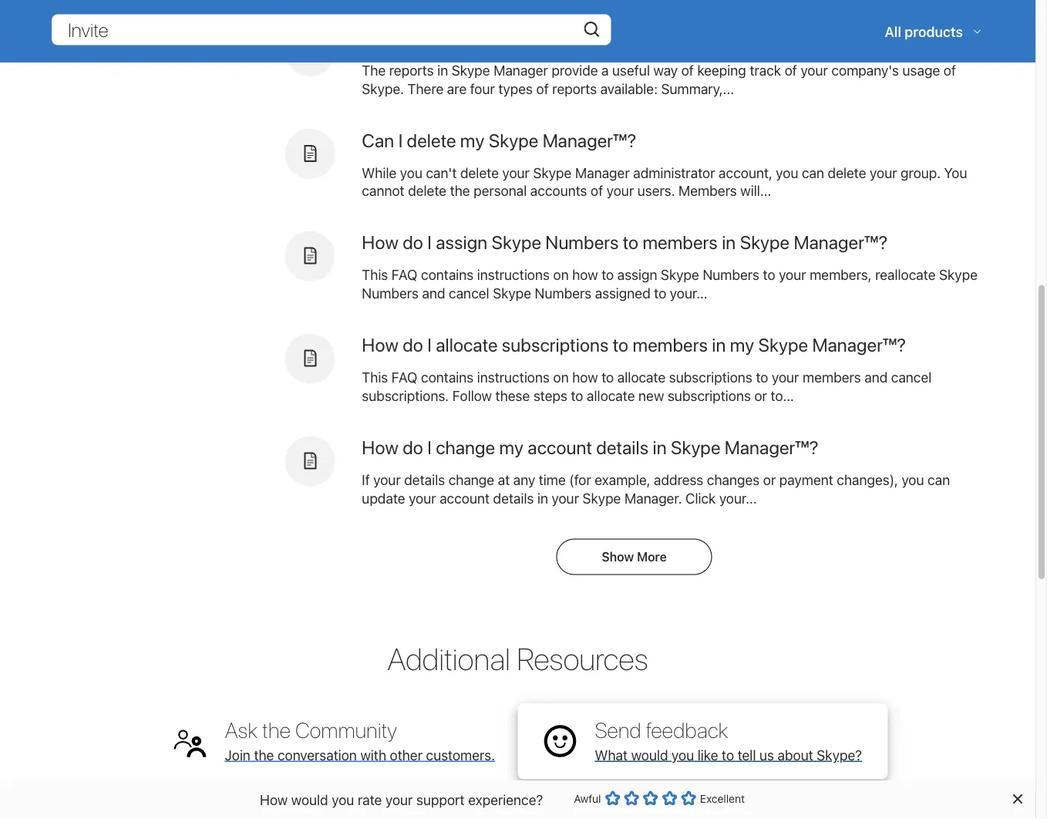 Task type: locate. For each thing, give the bounding box(es) containing it.
2 vertical spatial allocate
[[587, 388, 635, 404]]

i down "can't"
[[427, 232, 432, 253]]

additional
[[388, 640, 511, 677]]

on inside 'this faq contains instructions on how to allocate subscriptions to your members and cancel subscriptions. follow these steps to allocate new subscriptions or to...'
[[553, 369, 569, 386]]

0 horizontal spatial manager
[[494, 62, 548, 78]]

changes
[[707, 472, 760, 488]]

assign down personal
[[436, 232, 488, 253]]

types
[[499, 80, 533, 97]]

how down conversation
[[260, 791, 288, 808]]

delete left the group.
[[828, 164, 867, 181]]

3 option from the left
[[643, 791, 659, 806]]

0 vertical spatial cancel
[[449, 285, 490, 302]]

0 vertical spatial contains
[[421, 267, 474, 283]]

1 horizontal spatial would
[[631, 747, 668, 763]]

1 option from the left
[[605, 791, 621, 806]]

1 vertical spatial change
[[449, 472, 495, 488]]

0 vertical spatial assign
[[436, 232, 488, 253]]

1 vertical spatial this
[[362, 369, 388, 386]]

can't
[[426, 164, 457, 181]]

do left view
[[403, 27, 423, 48]]

and inside 'this faq contains instructions on how to allocate subscriptions to your members and cancel subscriptions. follow these steps to allocate new subscriptions or to...'
[[865, 369, 888, 386]]

you inside if your details change at any time (for example, address changes or payment changes), you can update your account details in your skype manager. click your...
[[902, 472, 925, 488]]

would down conversation
[[291, 791, 328, 808]]

and
[[422, 285, 445, 302], [865, 369, 888, 386]]

the right join
[[254, 747, 274, 763]]

1 vertical spatial reports
[[389, 62, 434, 78]]

1 horizontal spatial assign
[[618, 267, 658, 283]]

of right accounts
[[591, 183, 603, 199]]

0 vertical spatial faq
[[392, 267, 418, 283]]

1 contains from the top
[[421, 267, 474, 283]]

1 horizontal spatial account
[[528, 437, 592, 458]]

cancel inside this faq contains instructions on how to assign skype numbers to your members, reallocate skype numbers and cancel skype numbers assigned to your...
[[449, 285, 490, 302]]

new
[[639, 388, 664, 404]]

delete up "can't"
[[407, 129, 456, 151]]

or inside 'this faq contains instructions on how to allocate subscriptions to your members and cancel subscriptions. follow these steps to allocate new subscriptions or to...'
[[755, 388, 768, 404]]

the
[[450, 183, 470, 199], [262, 717, 291, 743], [254, 747, 274, 763]]

2 instructions from the top
[[477, 369, 550, 386]]

2 vertical spatial members
[[803, 369, 861, 386]]

your inside the reports in skype manager provide a useful way of keeping track of your company's usage of skype. there are four types of reports available: summary,...
[[801, 62, 828, 78]]

account
[[528, 437, 592, 458], [440, 490, 490, 507]]

allocate left new
[[587, 388, 635, 404]]

0 vertical spatial instructions
[[477, 267, 550, 283]]

to
[[623, 232, 639, 253], [602, 267, 614, 283], [763, 267, 776, 283], [654, 285, 667, 302], [613, 334, 629, 356], [602, 369, 614, 386], [756, 369, 769, 386], [571, 388, 584, 404], [722, 747, 734, 763]]

option
[[605, 791, 621, 806], [624, 791, 640, 806], [643, 791, 659, 806], [662, 791, 677, 806], [681, 791, 696, 806]]

follow
[[453, 388, 492, 404]]

or left to...
[[755, 388, 768, 404]]

1 vertical spatial and
[[865, 369, 888, 386]]

your up to...
[[772, 369, 800, 386]]

this inside 'this faq contains instructions on how to allocate subscriptions to your members and cancel subscriptions. follow these steps to allocate new subscriptions or to...'
[[362, 369, 388, 386]]

help
[[595, 794, 636, 819]]

1 do from the top
[[403, 27, 423, 48]]

assign inside this faq contains instructions on how to assign skype numbers to your members, reallocate skype numbers and cancel skype numbers assigned to your...
[[618, 267, 658, 283]]

0 horizontal spatial details
[[404, 472, 445, 488]]

1 horizontal spatial and
[[865, 369, 888, 386]]

your left the group.
[[870, 164, 898, 181]]

how up if
[[362, 437, 399, 458]]

allocate
[[436, 334, 498, 356], [618, 369, 666, 386], [587, 388, 635, 404]]

do up subscriptions.
[[403, 334, 423, 356]]

i left view
[[427, 27, 432, 48]]

0 horizontal spatial and
[[422, 285, 445, 302]]

faq
[[392, 267, 418, 283], [392, 369, 418, 386]]

0 vertical spatial your...
[[670, 285, 708, 302]]

you left rate
[[332, 791, 354, 808]]

4 do from the top
[[403, 437, 423, 458]]

2 horizontal spatial reports
[[553, 80, 597, 97]]

how down how do i allocate subscriptions to members in my skype manager™?
[[573, 369, 598, 386]]

0 horizontal spatial can
[[802, 164, 825, 181]]

this faq contains instructions on how to assign skype numbers to your members, reallocate skype numbers and cancel skype numbers assigned to your...
[[362, 267, 978, 302]]

1 vertical spatial on
[[553, 369, 569, 386]]

2 how from the top
[[573, 369, 598, 386]]

do down subscriptions.
[[403, 437, 423, 458]]

this
[[362, 267, 388, 283], [362, 369, 388, 386]]

would right what
[[631, 747, 668, 763]]

1 vertical spatial assign
[[618, 267, 658, 283]]

would
[[631, 747, 668, 763], [291, 791, 328, 808]]

1 horizontal spatial reports
[[476, 27, 533, 48]]

the right ask
[[262, 717, 291, 743]]

1 vertical spatial contains
[[421, 369, 474, 386]]

1 vertical spatial your...
[[720, 490, 757, 507]]

0 vertical spatial can
[[802, 164, 825, 181]]

0 vertical spatial the
[[450, 183, 470, 199]]

how would you rate your support experience? list box
[[605, 788, 696, 815]]

0 vertical spatial my
[[460, 129, 485, 151]]

1 vertical spatial us
[[299, 794, 320, 819]]

do down cannot at left top
[[403, 232, 423, 253]]

1 horizontal spatial cancel
[[892, 369, 932, 386]]

other
[[390, 747, 423, 763]]

you right changes),
[[902, 472, 925, 488]]

to inside send feedback what would you like to tell us about skype?
[[722, 747, 734, 763]]

1 on from the top
[[553, 267, 569, 283]]

how do i view reports in skype manager™? link
[[362, 27, 703, 48]]

support
[[775, 794, 846, 819]]

change down "follow"
[[436, 437, 495, 458]]

your
[[801, 62, 828, 78], [503, 164, 530, 181], [870, 164, 898, 181], [607, 183, 634, 199], [779, 267, 807, 283], [772, 369, 800, 386], [374, 472, 401, 488], [409, 490, 436, 507], [552, 490, 579, 507], [386, 791, 413, 808]]

click
[[686, 490, 716, 507]]

how up assigned
[[573, 267, 598, 283]]

contains inside 'this faq contains instructions on how to allocate subscriptions to your members and cancel subscriptions. follow these steps to allocate new subscriptions or to...'
[[421, 369, 474, 386]]

1 how from the top
[[573, 267, 598, 283]]

subscriptions
[[502, 334, 609, 356], [669, 369, 753, 386], [668, 388, 751, 404]]

2 vertical spatial my
[[499, 437, 524, 458]]

how for how do i view reports in skype manager™?
[[362, 27, 399, 48]]

show more button
[[557, 539, 712, 575]]

us inside send feedback what would you like to tell us about skype?
[[760, 747, 774, 763]]

instructions inside 'this faq contains instructions on how to allocate subscriptions to your members and cancel subscriptions. follow these steps to allocate new subscriptions or to...'
[[477, 369, 550, 386]]

details up example,
[[596, 437, 649, 458]]

excellent
[[700, 792, 745, 805]]

1 faq from the top
[[392, 267, 418, 283]]

your left members, on the top right of page
[[779, 267, 807, 283]]

us right tell
[[760, 747, 774, 763]]

details down at on the left of page
[[493, 490, 534, 507]]

contact us
[[225, 794, 320, 819]]

how up the
[[362, 27, 399, 48]]

reports right view
[[476, 27, 533, 48]]

1 this from the top
[[362, 267, 388, 283]]

1 instructions from the top
[[477, 267, 550, 283]]

5 option from the left
[[681, 791, 696, 806]]

ask the community join the conversation with other customers.
[[225, 717, 495, 763]]

your up personal
[[503, 164, 530, 181]]

details
[[596, 437, 649, 458], [404, 472, 445, 488], [493, 490, 534, 507]]

this inside this faq contains instructions on how to assign skype numbers to your members, reallocate skype numbers and cancel skype numbers assigned to your...
[[362, 267, 388, 283]]

us right contact
[[299, 794, 320, 819]]

0 vertical spatial manager
[[494, 62, 548, 78]]

on up steps
[[553, 369, 569, 386]]

you inside send feedback what would you like to tell us about skype?
[[672, 747, 694, 763]]

0 vertical spatial change
[[436, 437, 495, 458]]

the down "can't"
[[450, 183, 470, 199]]

change inside if your details change at any time (for example, address changes or payment changes), you can update your account details in your skype manager. click your...
[[449, 472, 495, 488]]

send
[[595, 717, 642, 743]]

i up subscriptions.
[[427, 334, 432, 356]]

0 vertical spatial subscriptions
[[502, 334, 609, 356]]

0 vertical spatial and
[[422, 285, 445, 302]]

in inside if your details change at any time (for example, address changes or payment changes), you can update your account details in your skype manager. click your...
[[538, 490, 548, 507]]

1 horizontal spatial manager
[[575, 164, 630, 181]]

1 horizontal spatial can
[[928, 472, 950, 488]]

of right "types"
[[537, 80, 549, 97]]

community
[[296, 717, 397, 743]]

how do i assign skype numbers to members in skype manager™?
[[362, 232, 888, 253]]

0 horizontal spatial us
[[299, 794, 320, 819]]

2 do from the top
[[403, 232, 423, 253]]

0 vertical spatial members
[[643, 232, 718, 253]]

manager inside while you can't delete your skype manager administrator account, you can delete your group. you cannot delete the personal accounts of your users. members will...
[[575, 164, 630, 181]]

can inside while you can't delete your skype manager administrator account, you can delete your group. you cannot delete the personal accounts of your users. members will...
[[802, 164, 825, 181]]

2 horizontal spatial details
[[596, 437, 649, 458]]

how inside 'this faq contains instructions on how to allocate subscriptions to your members and cancel subscriptions. follow these steps to allocate new subscriptions or to...'
[[573, 369, 598, 386]]

0 vertical spatial or
[[755, 388, 768, 404]]

manager up "types"
[[494, 62, 548, 78]]

on down how do i assign skype numbers to members in skype manager™? link
[[553, 267, 569, 283]]

1 horizontal spatial your...
[[720, 490, 757, 507]]

0 vertical spatial on
[[553, 267, 569, 283]]

how down cannot at left top
[[362, 232, 399, 253]]

1 vertical spatial can
[[928, 472, 950, 488]]

manager
[[494, 62, 548, 78], [575, 164, 630, 181]]

numbers
[[546, 232, 619, 253], [703, 267, 760, 283], [362, 285, 419, 302], [535, 285, 592, 302]]

0 horizontal spatial would
[[291, 791, 328, 808]]

of inside while you can't delete your skype manager administrator account, you can delete your group. you cannot delete the personal accounts of your users. members will...
[[591, 183, 603, 199]]

your... down changes
[[720, 490, 757, 507]]

the
[[362, 62, 386, 78]]

your...
[[670, 285, 708, 302], [720, 490, 757, 507]]

0 horizontal spatial cancel
[[449, 285, 490, 302]]

while you can't delete your skype manager administrator account, you can delete your group. you cannot delete the personal accounts of your users. members will...
[[362, 164, 968, 199]]

skype?
[[817, 747, 862, 763]]

how for how do i change my account details in skype manager™?
[[362, 437, 399, 458]]

improve
[[641, 794, 711, 819]]

you left like
[[672, 747, 694, 763]]

change
[[436, 437, 495, 458], [449, 472, 495, 488]]

manager.
[[625, 490, 682, 507]]

details up 'update'
[[404, 472, 445, 488]]

i down subscriptions.
[[427, 437, 432, 458]]

how do i allocate subscriptions to members in my skype manager™? link
[[362, 334, 907, 356]]

do for view
[[403, 27, 423, 48]]

send feedback what would you like to tell us about skype?
[[595, 717, 862, 763]]

1 vertical spatial account
[[440, 490, 490, 507]]

how up subscriptions.
[[362, 334, 399, 356]]

change left at on the left of page
[[449, 472, 495, 488]]

manager™? up way
[[610, 27, 703, 48]]

instructions for subscriptions
[[477, 369, 550, 386]]

1 horizontal spatial my
[[499, 437, 524, 458]]

allocate up "follow"
[[436, 334, 498, 356]]

contains for assign
[[421, 267, 474, 283]]

track
[[750, 62, 781, 78]]

1 vertical spatial my
[[730, 334, 755, 356]]

Search Skype Support text field
[[52, 14, 611, 45]]

or
[[755, 388, 768, 404], [763, 472, 776, 488]]

with
[[361, 747, 386, 763]]

1 vertical spatial details
[[404, 472, 445, 488]]

0 horizontal spatial my
[[460, 129, 485, 151]]

if
[[362, 472, 370, 488]]

my
[[460, 129, 485, 151], [730, 334, 755, 356], [499, 437, 524, 458]]

skype inside help improve skype support link
[[715, 794, 770, 819]]

2 this from the top
[[362, 369, 388, 386]]

cancel inside 'this faq contains instructions on how to allocate subscriptions to your members and cancel subscriptions. follow these steps to allocate new subscriptions or to...'
[[892, 369, 932, 386]]

0 vertical spatial this
[[362, 267, 388, 283]]

0 vertical spatial how
[[573, 267, 598, 283]]

your... right assigned
[[670, 285, 708, 302]]

can right changes),
[[928, 472, 950, 488]]

contains
[[421, 267, 474, 283], [421, 369, 474, 386]]

assign up assigned
[[618, 267, 658, 283]]

1 vertical spatial how
[[573, 369, 598, 386]]

on for subscriptions
[[553, 369, 569, 386]]

i
[[427, 27, 432, 48], [399, 129, 403, 151], [427, 232, 432, 253], [427, 334, 432, 356], [427, 437, 432, 458]]

can
[[362, 129, 394, 151]]

at
[[498, 472, 510, 488]]

way
[[654, 62, 678, 78]]

faq inside this faq contains instructions on how to assign skype numbers to your members, reallocate skype numbers and cancel skype numbers assigned to your...
[[392, 267, 418, 283]]

i right can
[[399, 129, 403, 151]]

reports up there
[[389, 62, 434, 78]]

how inside this faq contains instructions on how to assign skype numbers to your members, reallocate skype numbers and cancel skype numbers assigned to your...
[[573, 267, 598, 283]]

do
[[403, 27, 423, 48], [403, 232, 423, 253], [403, 334, 423, 356], [403, 437, 423, 458]]

in
[[538, 27, 552, 48], [438, 62, 448, 78], [722, 232, 736, 253], [712, 334, 726, 356], [653, 437, 667, 458], [538, 490, 548, 507]]

reports down provide
[[553, 80, 597, 97]]

0 vertical spatial reports
[[476, 27, 533, 48]]

show
[[602, 549, 634, 564]]

manager up accounts
[[575, 164, 630, 181]]

on inside this faq contains instructions on how to assign skype numbers to your members, reallocate skype numbers and cancel skype numbers assigned to your...
[[553, 267, 569, 283]]

1 vertical spatial or
[[763, 472, 776, 488]]

allocate up new
[[618, 369, 666, 386]]

instructions
[[477, 267, 550, 283], [477, 369, 550, 386]]

1 horizontal spatial us
[[760, 747, 774, 763]]

can right account, in the right top of the page
[[802, 164, 825, 181]]

0 horizontal spatial your...
[[670, 285, 708, 302]]

skype
[[556, 27, 605, 48], [452, 62, 490, 78], [489, 129, 539, 151], [533, 164, 572, 181], [492, 232, 542, 253], [740, 232, 790, 253], [661, 267, 700, 283], [940, 267, 978, 283], [493, 285, 532, 302], [759, 334, 809, 356], [671, 437, 721, 458], [583, 490, 621, 507], [715, 794, 770, 819]]

more
[[637, 549, 667, 564]]

on for skype
[[553, 267, 569, 283]]

members,
[[810, 267, 872, 283]]

your up 'update'
[[374, 472, 401, 488]]

2 faq from the top
[[392, 369, 418, 386]]

delete down "can't"
[[408, 183, 447, 199]]

1 horizontal spatial details
[[493, 490, 534, 507]]

0 vertical spatial account
[[528, 437, 592, 458]]

1 vertical spatial would
[[291, 791, 328, 808]]

1 vertical spatial instructions
[[477, 369, 550, 386]]

your inside 'this faq contains instructions on how to allocate subscriptions to your members and cancel subscriptions. follow these steps to allocate new subscriptions or to...'
[[772, 369, 800, 386]]

1 vertical spatial manager
[[575, 164, 630, 181]]

instructions inside this faq contains instructions on how to assign skype numbers to your members, reallocate skype numbers and cancel skype numbers assigned to your...
[[477, 267, 550, 283]]

assign
[[436, 232, 488, 253], [618, 267, 658, 283]]

summary,...
[[662, 80, 734, 97]]

dismiss the survey image
[[1011, 793, 1024, 805]]

1 vertical spatial cancel
[[892, 369, 932, 386]]

1 vertical spatial faq
[[392, 369, 418, 386]]

do for allocate
[[403, 334, 423, 356]]

payment
[[780, 472, 834, 488]]

or right changes
[[763, 472, 776, 488]]

contains inside this faq contains instructions on how to assign skype numbers to your members, reallocate skype numbers and cancel skype numbers assigned to your...
[[421, 267, 474, 283]]

ask
[[225, 717, 258, 743]]

how for how do i allocate subscriptions to members in my skype manager™?
[[362, 334, 399, 356]]

faq inside 'this faq contains instructions on how to allocate subscriptions to your members and cancel subscriptions. follow these steps to allocate new subscriptions or to...'
[[392, 369, 418, 386]]

the inside while you can't delete your skype manager administrator account, you can delete your group. you cannot delete the personal accounts of your users. members will...
[[450, 183, 470, 199]]

2 on from the top
[[553, 369, 569, 386]]

faq for assign
[[392, 267, 418, 283]]

on
[[553, 267, 569, 283], [553, 369, 569, 386]]

you
[[400, 164, 423, 181], [776, 164, 799, 181], [902, 472, 925, 488], [672, 747, 694, 763], [332, 791, 354, 808]]

can inside if your details change at any time (for example, address changes or payment changes), you can update your account details in your skype manager. click your...
[[928, 472, 950, 488]]

0 horizontal spatial account
[[440, 490, 490, 507]]

2 option from the left
[[624, 791, 640, 806]]

0 vertical spatial us
[[760, 747, 774, 763]]

administrator
[[634, 164, 715, 181]]

2 contains from the top
[[421, 369, 474, 386]]

provide
[[552, 62, 598, 78]]

2 vertical spatial subscriptions
[[668, 388, 751, 404]]

3 do from the top
[[403, 334, 423, 356]]

0 vertical spatial would
[[631, 747, 668, 763]]

reports
[[476, 27, 533, 48], [389, 62, 434, 78], [553, 80, 597, 97]]

how for numbers
[[573, 267, 598, 283]]

us
[[760, 747, 774, 763], [299, 794, 320, 819]]

your right "track"
[[801, 62, 828, 78]]



Task type: describe. For each thing, give the bounding box(es) containing it.
contact
[[225, 794, 295, 819]]

accounts
[[531, 183, 587, 199]]

this faq contains instructions on how to allocate subscriptions to your members and cancel subscriptions. follow these steps to allocate new subscriptions or to...
[[362, 369, 932, 404]]

your left users.
[[607, 183, 634, 199]]

customers.
[[426, 747, 495, 763]]

additional resources
[[388, 640, 648, 677]]

i for change
[[427, 437, 432, 458]]

account,
[[719, 164, 773, 181]]

resources
[[517, 640, 648, 677]]

help improve skype support link
[[541, 794, 881, 819]]

faq for allocate
[[392, 369, 418, 386]]

usage
[[903, 62, 941, 78]]

2 vertical spatial reports
[[553, 80, 597, 97]]

account inside if your details change at any time (for example, address changes or payment changes), you can update your account details in your skype manager. click your...
[[440, 490, 490, 507]]

of up "summary,..."
[[682, 62, 694, 78]]

1 vertical spatial members
[[633, 334, 708, 356]]

view
[[436, 27, 472, 48]]

your down time
[[552, 490, 579, 507]]

personal
[[474, 183, 527, 199]]

you
[[945, 164, 968, 181]]

i for allocate
[[427, 334, 432, 356]]

1 vertical spatial allocate
[[618, 369, 666, 386]]

in inside the reports in skype manager provide a useful way of keeping track of your company's usage of skype. there are four types of reports available: summary,...
[[438, 62, 448, 78]]

help improve skype support
[[595, 794, 846, 819]]

skype.
[[362, 80, 404, 97]]

0 vertical spatial allocate
[[436, 334, 498, 356]]

if your details change at any time (for example, address changes or payment changes), you can update your account details in your skype manager. click your...
[[362, 472, 950, 507]]

about
[[778, 747, 814, 763]]

your right 'update'
[[409, 490, 436, 507]]

0 horizontal spatial reports
[[389, 62, 434, 78]]

skype inside the reports in skype manager provide a useful way of keeping track of your company's usage of skype. there are four types of reports available: summary,...
[[452, 62, 490, 78]]

group.
[[901, 164, 941, 181]]

other
[[71, 4, 105, 21]]

members inside 'this faq contains instructions on how to allocate subscriptions to your members and cancel subscriptions. follow these steps to allocate new subscriptions or to...'
[[803, 369, 861, 386]]

update
[[362, 490, 405, 507]]

a
[[602, 62, 609, 78]]

change for at
[[449, 472, 495, 488]]

how do i view reports in skype manager™?
[[362, 27, 703, 48]]

how for how would you rate your support experience?
[[260, 791, 288, 808]]

company's
[[832, 62, 899, 78]]

your... inside this faq contains instructions on how to assign skype numbers to your members, reallocate skype numbers and cancel skype numbers assigned to your...
[[670, 285, 708, 302]]

do for assign
[[403, 232, 423, 253]]

available:
[[601, 80, 658, 97]]

there
[[408, 80, 444, 97]]

keeping
[[698, 62, 747, 78]]

skype inside while you can't delete your skype manager administrator account, you can delete your group. you cannot delete the personal accounts of your users. members will...
[[533, 164, 572, 181]]

how would you rate your support experience?
[[260, 791, 543, 808]]

will...
[[741, 183, 772, 199]]

these
[[496, 388, 530, 404]]

manager™? up members, on the top right of page
[[794, 232, 888, 253]]

i for view
[[427, 27, 432, 48]]

1 vertical spatial subscriptions
[[669, 369, 753, 386]]

reallocate
[[876, 267, 936, 283]]

instructions for skype
[[477, 267, 550, 283]]

can i delete my skype manager™? link
[[362, 129, 637, 151]]

0 horizontal spatial assign
[[436, 232, 488, 253]]

support
[[417, 791, 465, 808]]

how for to
[[573, 369, 598, 386]]

4 option from the left
[[662, 791, 677, 806]]

your right rate
[[386, 791, 413, 808]]

do for change
[[403, 437, 423, 458]]

0 vertical spatial details
[[596, 437, 649, 458]]

manager™? up accounts
[[543, 129, 637, 151]]

2 vertical spatial the
[[254, 747, 274, 763]]

your... inside if your details change at any time (for example, address changes or payment changes), you can update your account details in your skype manager. click your...
[[720, 490, 757, 507]]

what
[[595, 747, 628, 763]]

this for how do i allocate subscriptions to members in my skype manager™?
[[362, 369, 388, 386]]

feedback
[[646, 717, 729, 743]]

how for how do i assign skype numbers to members in skype manager™?
[[362, 232, 399, 253]]

users.
[[638, 183, 675, 199]]

you left "can't"
[[400, 164, 423, 181]]

how do i change my account details in skype manager™?
[[362, 437, 819, 458]]

tell
[[738, 747, 756, 763]]

assigned
[[595, 285, 651, 302]]

manager™? up payment
[[725, 437, 819, 458]]

useful
[[613, 62, 650, 78]]

i for assign
[[427, 232, 432, 253]]

are
[[447, 80, 467, 97]]

subscriptions.
[[362, 388, 449, 404]]

like
[[698, 747, 719, 763]]

this for how do i assign skype numbers to members in skype manager™?
[[362, 267, 388, 283]]

show more
[[602, 549, 667, 564]]

conversation
[[278, 747, 357, 763]]

contains for allocate
[[421, 369, 474, 386]]

members
[[679, 183, 737, 199]]

delete up personal
[[461, 164, 499, 181]]

any
[[514, 472, 535, 488]]

the reports in skype manager provide a useful way of keeping track of your company's usage of skype. there are four types of reports available: summary,...
[[362, 62, 957, 97]]

would inside send feedback what would you like to tell us about skype?
[[631, 747, 668, 763]]

how do i allocate subscriptions to members in my skype manager™?
[[362, 334, 907, 356]]

or inside if your details change at any time (for example, address changes or payment changes), you can update your account details in your skype manager. click your...
[[763, 472, 776, 488]]

rate
[[358, 791, 382, 808]]

2 vertical spatial details
[[493, 490, 534, 507]]

address
[[654, 472, 704, 488]]

to...
[[771, 388, 794, 404]]

of right "usage"
[[944, 62, 957, 78]]

how do i change my account details in skype manager™? link
[[362, 437, 819, 458]]

four
[[470, 80, 495, 97]]

steps
[[534, 388, 568, 404]]

(for
[[569, 472, 591, 488]]

other link
[[71, 4, 105, 21]]

your inside this faq contains instructions on how to assign skype numbers to your members, reallocate skype numbers and cancel skype numbers assigned to your...
[[779, 267, 807, 283]]

manager™? down members, on the top right of page
[[813, 334, 907, 356]]

manager inside the reports in skype manager provide a useful way of keeping track of your company's usage of skype. there are four types of reports available: summary,...
[[494, 62, 548, 78]]

of right "track"
[[785, 62, 797, 78]]

and inside this faq contains instructions on how to assign skype numbers to your members, reallocate skype numbers and cancel skype numbers assigned to your...
[[422, 285, 445, 302]]

changes),
[[837, 472, 899, 488]]

2 horizontal spatial my
[[730, 334, 755, 356]]

time
[[539, 472, 566, 488]]

skype inside if your details change at any time (for example, address changes or payment changes), you can update your account details in your skype manager. click your...
[[583, 490, 621, 507]]

awful
[[574, 792, 601, 805]]

how do i assign skype numbers to members in skype manager™? link
[[362, 232, 888, 253]]

contact us link
[[171, 794, 510, 819]]

while
[[362, 164, 397, 181]]

you right account, in the right top of the page
[[776, 164, 799, 181]]

change for my
[[436, 437, 495, 458]]

example,
[[595, 472, 651, 488]]

1 vertical spatial the
[[262, 717, 291, 743]]



Task type: vqa. For each thing, say whether or not it's contained in the screenshot.
"OUT"
no



